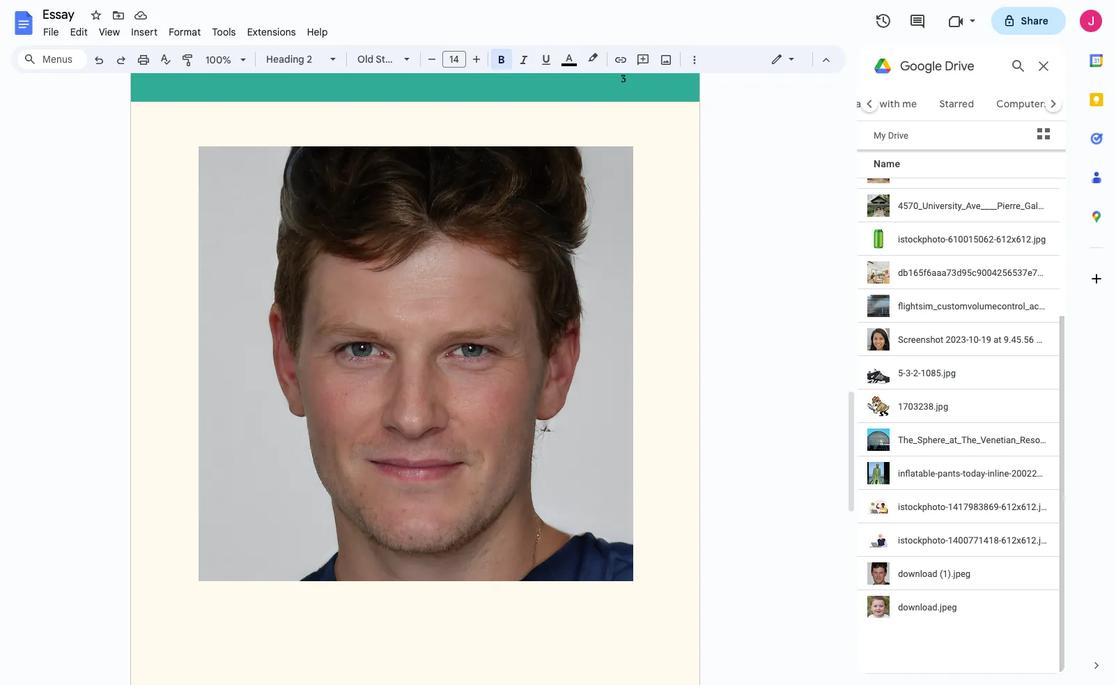 Task type: describe. For each thing, give the bounding box(es) containing it.
Menus field
[[17, 49, 87, 69]]

file
[[43, 26, 59, 38]]

heading 2
[[266, 53, 312, 66]]

insert menu item
[[126, 24, 163, 40]]

view
[[99, 26, 120, 38]]

menu bar inside "menu bar" banner
[[38, 18, 334, 41]]

file menu item
[[38, 24, 65, 40]]

application containing share
[[0, 0, 1117, 685]]

highlight color image
[[585, 49, 601, 66]]

share button
[[991, 7, 1066, 35]]

edit menu item
[[65, 24, 93, 40]]

share
[[1021, 15, 1049, 27]]

extensions
[[247, 26, 296, 38]]

Star checkbox
[[86, 6, 106, 25]]

format menu item
[[163, 24, 207, 40]]

help
[[307, 26, 328, 38]]

tab list inside "menu bar" banner
[[1077, 41, 1117, 646]]

tt
[[420, 53, 432, 66]]

Font size field
[[443, 51, 472, 68]]

main toolbar
[[86, 49, 705, 70]]

heading
[[266, 53, 304, 66]]

edit
[[70, 26, 88, 38]]



Task type: vqa. For each thing, say whether or not it's contained in the screenshot.
Insert menu item
yes



Task type: locate. For each thing, give the bounding box(es) containing it.
standard
[[376, 53, 418, 66]]

font list. old standard tt selected. option
[[358, 49, 432, 69]]

text color image
[[562, 49, 577, 66]]

view menu item
[[93, 24, 126, 40]]

tab list
[[1077, 41, 1117, 646]]

tools
[[212, 26, 236, 38]]

menu bar banner
[[0, 0, 1117, 685]]

2
[[307, 53, 312, 66]]

help menu item
[[302, 24, 334, 40]]

tools menu item
[[207, 24, 242, 40]]

mode and view toolbar
[[760, 45, 838, 73]]

menu bar containing file
[[38, 18, 334, 41]]

old
[[358, 53, 374, 66]]

insert image image
[[658, 49, 674, 69]]

Font size text field
[[443, 51, 466, 68]]

extensions menu item
[[242, 24, 302, 40]]

Zoom text field
[[202, 50, 236, 70]]

Rename text field
[[38, 6, 82, 22]]

styles list. heading 2 selected. option
[[266, 49, 322, 69]]

insert
[[131, 26, 158, 38]]

old standard tt
[[358, 53, 432, 66]]

format
[[169, 26, 201, 38]]

Zoom field
[[200, 49, 252, 70]]

application
[[0, 0, 1117, 685]]

menu bar
[[38, 18, 334, 41]]



